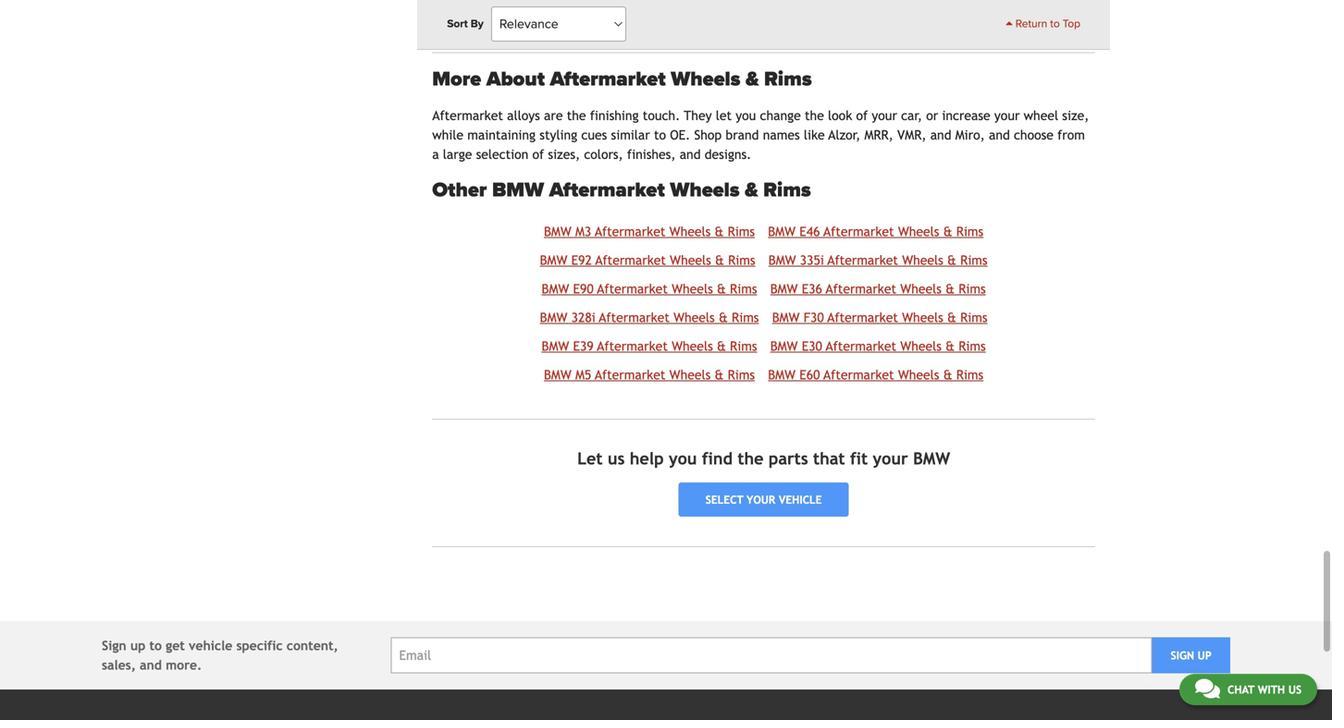 Task type: locate. For each thing, give the bounding box(es) containing it.
up up comments image
[[1198, 650, 1212, 663]]

your right select
[[747, 494, 776, 507]]

& down bmw e39 aftermarket wheels & rims at the top of page
[[715, 368, 724, 382]]

& down bmw e90 aftermarket wheels & rims
[[719, 310, 728, 325]]

aftermarket down bmw m3 aftermarket wheels & rims
[[596, 253, 666, 268]]

aftermarket for more about aftermarket wheels & rims
[[550, 67, 666, 91]]

& for bmw e60 aftermarket wheels & rims
[[943, 368, 953, 382]]

aftermarket for other bmw aftermarket wheels & rims
[[549, 178, 665, 203]]

bmw 335i aftermarket wheels & rims link
[[769, 253, 988, 268]]

change
[[760, 108, 801, 123]]

0 horizontal spatial you
[[669, 449, 697, 469]]

& down bmw e30 aftermarket wheels & rims
[[943, 368, 953, 382]]

more
[[432, 67, 481, 91]]

content,
[[287, 639, 338, 654]]

let
[[577, 449, 603, 469]]

rims for bmw f30 aftermarket wheels & rims
[[961, 310, 988, 325]]

bmw left m5
[[544, 368, 572, 382]]

1 vertical spatial of
[[532, 147, 544, 162]]

0 horizontal spatial up
[[130, 639, 146, 654]]

wheels up bmw e92 aftermarket wheels & rims
[[670, 224, 711, 239]]

caret up image
[[1006, 18, 1013, 29]]

of
[[856, 108, 868, 123], [532, 147, 544, 162]]

&
[[746, 67, 759, 91], [745, 178, 758, 203], [715, 224, 724, 239], [943, 224, 953, 239], [715, 253, 724, 268], [948, 253, 957, 268], [717, 282, 726, 296], [946, 282, 955, 296], [719, 310, 728, 325], [947, 310, 957, 325], [717, 339, 726, 354], [946, 339, 955, 354], [715, 368, 724, 382], [943, 368, 953, 382]]

1 horizontal spatial of
[[856, 108, 868, 123]]

rims for bmw e60 aftermarket wheels & rims
[[957, 368, 984, 382]]

aftermarket for bmw e30 aftermarket wheels & rims
[[826, 339, 897, 354]]

increase
[[942, 108, 991, 123]]

& for bmw f30 aftermarket wheels & rims
[[947, 310, 957, 325]]

the up like
[[805, 108, 824, 123]]

0 vertical spatial to
[[1050, 17, 1060, 31]]

wheels
[[671, 67, 741, 91], [670, 178, 740, 203], [670, 224, 711, 239], [898, 224, 940, 239], [670, 253, 711, 268], [902, 253, 944, 268], [672, 282, 713, 296], [901, 282, 942, 296], [674, 310, 715, 325], [902, 310, 944, 325], [672, 339, 713, 354], [901, 339, 942, 354], [670, 368, 711, 382], [898, 368, 940, 382]]

you up brand
[[736, 108, 756, 123]]

& up 'bmw 335i aftermarket wheels & rims'
[[943, 224, 953, 239]]

more about aftermarket wheels & rims
[[432, 67, 812, 91]]

bmw left "f30"
[[772, 310, 800, 325]]

aftermarket up 'bmw 335i aftermarket wheels & rims'
[[824, 224, 894, 239]]

wheels up bmw 328i aftermarket wheels & rims
[[672, 282, 713, 296]]

bmw e39 aftermarket wheels & rims
[[542, 339, 757, 354]]

sign inside sign up button
[[1171, 650, 1195, 663]]

the right find
[[738, 449, 764, 469]]

bmw left e46
[[768, 224, 796, 239]]

bmw left the m3
[[544, 224, 572, 239]]

sizes,
[[548, 147, 580, 162]]

get
[[166, 639, 185, 654]]

bmw for bmw e36 aftermarket wheels & rims
[[770, 282, 798, 296]]

by
[[471, 17, 484, 31]]

rims for bmw 328i aftermarket wheels & rims
[[732, 310, 759, 325]]

wheels for bmw e92 aftermarket wheels & rims
[[670, 253, 711, 268]]

1 horizontal spatial up
[[1198, 650, 1212, 663]]

& down bmw e36 aftermarket wheels & rims link
[[947, 310, 957, 325]]

bmw e30 aftermarket wheels & rims link
[[770, 339, 986, 354]]

1 vertical spatial to
[[654, 128, 666, 143]]

to down touch. at the top
[[654, 128, 666, 143]]

bmw left e36
[[770, 282, 798, 296]]

rims for bmw e39 aftermarket wheels & rims
[[730, 339, 757, 354]]

bmw 328i aftermarket wheels & rims link
[[540, 310, 759, 325]]

sign up
[[1171, 650, 1212, 663]]

let
[[716, 108, 732, 123]]

rims for bmw m3 aftermarket wheels & rims
[[728, 224, 755, 239]]

wheels up bmw e36 aftermarket wheels & rims link
[[902, 253, 944, 268]]

bmw left 335i
[[769, 253, 796, 268]]

sign inside the sign up to get vehicle specific content, sales, and more.
[[102, 639, 126, 654]]

bmw for bmw e92 aftermarket wheels & rims
[[540, 253, 568, 268]]

& up bmw e36 aftermarket wheels & rims link
[[948, 253, 957, 268]]

bmw left e92
[[540, 253, 568, 268]]

bmw e36 aftermarket wheels & rims
[[770, 282, 986, 296]]

bmw f30 aftermarket wheels & rims link
[[772, 310, 988, 325]]

bmw 328i aftermarket wheels & rims
[[540, 310, 759, 325]]

bmw left e30
[[770, 339, 798, 354]]

up inside button
[[1198, 650, 1212, 663]]

like
[[804, 128, 825, 143]]

wheels down 'bmw e90 aftermarket wheels & rims' link
[[674, 310, 715, 325]]

1 horizontal spatial to
[[654, 128, 666, 143]]

aftermarket up bmw e92 aftermarket wheels & rims
[[595, 224, 666, 239]]

bmw left 328i
[[540, 310, 568, 325]]

wheels down bmw m3 aftermarket wheels & rims link
[[670, 253, 711, 268]]

0 vertical spatial of
[[856, 108, 868, 123]]

your up 'choose'
[[995, 108, 1020, 123]]

aftermarket up "while"
[[432, 108, 503, 123]]

of right look
[[856, 108, 868, 123]]

& down bmw m3 aftermarket wheels & rims
[[715, 253, 724, 268]]

1 horizontal spatial you
[[736, 108, 756, 123]]

up up 'sales,'
[[130, 639, 146, 654]]

aftermarket down 'bmw e90 aftermarket wheels & rims' link
[[599, 310, 670, 325]]

sign
[[102, 639, 126, 654], [1171, 650, 1195, 663]]

to
[[1050, 17, 1060, 31], [654, 128, 666, 143], [149, 639, 162, 654]]

designs.
[[705, 147, 752, 162]]

bmw m5 aftermarket wheels & rims link
[[544, 368, 755, 382]]

to left top
[[1050, 17, 1060, 31]]

e39
[[573, 339, 594, 354]]

aftermarket up the bmw m5 aftermarket wheels & rims link
[[597, 339, 668, 354]]

wheels down designs.
[[670, 178, 740, 203]]

bmw for bmw e30 aftermarket wheels & rims
[[770, 339, 798, 354]]

bmw left e90
[[542, 282, 569, 296]]

& down paginated product list navigation navigation
[[746, 67, 759, 91]]

rims
[[764, 67, 812, 91], [763, 178, 811, 203], [728, 224, 755, 239], [957, 224, 984, 239], [728, 253, 756, 268], [961, 253, 988, 268], [730, 282, 757, 296], [959, 282, 986, 296], [732, 310, 759, 325], [961, 310, 988, 325], [730, 339, 757, 354], [959, 339, 986, 354], [728, 368, 755, 382], [957, 368, 984, 382]]

wheels down bmw f30 aftermarket wheels & rims link
[[901, 339, 942, 354]]

of left 'sizes,'
[[532, 147, 544, 162]]

8
[[1006, 18, 1013, 32]]

wheels for bmw m3 aftermarket wheels & rims
[[670, 224, 711, 239]]

wheels up they
[[671, 67, 741, 91]]

9 link
[[1024, 13, 1053, 37]]

sign for sign up
[[1171, 650, 1195, 663]]

find
[[702, 449, 733, 469]]

to left get
[[149, 639, 162, 654]]

and
[[931, 128, 952, 143], [989, 128, 1010, 143], [680, 147, 701, 162], [140, 658, 162, 673]]

bmw left e39
[[542, 339, 569, 354]]

you left find
[[669, 449, 697, 469]]

wheels for bmw e36 aftermarket wheels & rims
[[901, 282, 942, 296]]

rims for other bmw aftermarket wheels & rims
[[763, 178, 811, 203]]

specific
[[236, 639, 283, 654]]

wheels up the bmw f30 aftermarket wheels & rims
[[901, 282, 942, 296]]

bmw m5 aftermarket wheels & rims
[[544, 368, 755, 382]]

2 vertical spatial to
[[149, 639, 162, 654]]

and down or
[[931, 128, 952, 143]]

2 horizontal spatial the
[[805, 108, 824, 123]]

mrr,
[[865, 128, 894, 143]]

wheels down bmw e39 aftermarket wheels & rims at the top of page
[[670, 368, 711, 382]]

oe.
[[670, 128, 691, 143]]

aftermarket down 'colors,'
[[549, 178, 665, 203]]

bmw m3 aftermarket wheels & rims
[[544, 224, 755, 239]]

wheels for more about aftermarket wheels & rims
[[671, 67, 741, 91]]

return
[[1016, 17, 1048, 31]]

top
[[1063, 17, 1081, 31]]

aftermarket for bmw m5 aftermarket wheels & rims
[[595, 368, 666, 382]]

select your vehicle
[[706, 494, 822, 507]]

sign up 'sales,'
[[102, 639, 126, 654]]

bmw down selection
[[492, 178, 544, 203]]

us
[[1289, 684, 1302, 697]]

sign for sign up to get vehicle specific content, sales, and more.
[[102, 639, 126, 654]]

& up bmw 328i aftermarket wheels & rims
[[717, 282, 726, 296]]

& down designs.
[[745, 178, 758, 203]]

& up the bmw f30 aftermarket wheels & rims
[[946, 282, 955, 296]]

e46
[[800, 224, 820, 239]]

…66 link
[[1053, 13, 1096, 37]]

& for bmw e36 aftermarket wheels & rims
[[946, 282, 955, 296]]

aftermarket down "bmw e46 aftermarket wheels & rims" link
[[828, 253, 898, 268]]

wheels down bmw e30 aftermarket wheels & rims
[[898, 368, 940, 382]]

colors,
[[584, 147, 623, 162]]

& up bmw e92 aftermarket wheels & rims link at the top of the page
[[715, 224, 724, 239]]

bmw for bmw 328i aftermarket wheels & rims
[[540, 310, 568, 325]]

0 horizontal spatial of
[[532, 147, 544, 162]]

look
[[828, 108, 852, 123]]

from
[[1058, 128, 1085, 143]]

aftermarket down bmw e30 aftermarket wheels & rims
[[824, 368, 894, 382]]

9
[[1035, 18, 1041, 32]]

0 horizontal spatial sign
[[102, 639, 126, 654]]

up inside the sign up to get vehicle specific content, sales, and more.
[[130, 639, 146, 654]]

…66
[[1064, 18, 1084, 32]]

aftermarket down bmw e36 aftermarket wheels & rims link
[[828, 310, 898, 325]]

bmw left e60
[[768, 368, 796, 382]]

chat with us
[[1228, 684, 1302, 697]]

& down bmw f30 aftermarket wheels & rims link
[[946, 339, 955, 354]]

rims for bmw e36 aftermarket wheels & rims
[[959, 282, 986, 296]]

& for bmw e39 aftermarket wheels & rims
[[717, 339, 726, 354]]

0 vertical spatial you
[[736, 108, 756, 123]]

1 vertical spatial you
[[669, 449, 697, 469]]

you
[[736, 108, 756, 123], [669, 449, 697, 469]]

up
[[130, 639, 146, 654], [1198, 650, 1212, 663]]

paginated product list navigation navigation
[[432, 13, 1096, 37]]

let us help you find the parts that fit your     bmw
[[577, 449, 950, 469]]

328i
[[572, 310, 596, 325]]

aftermarket down bmw e92 aftermarket wheels & rims
[[597, 282, 668, 296]]

aftermarket up bmw e60 aftermarket wheels & rims link on the bottom of the page
[[826, 339, 897, 354]]

shop
[[694, 128, 722, 143]]

your
[[872, 108, 897, 123], [995, 108, 1020, 123], [873, 449, 908, 469], [747, 494, 776, 507]]

wheels down bmw e36 aftermarket wheels & rims link
[[902, 310, 944, 325]]

other bmw aftermarket wheels & rims
[[432, 178, 811, 203]]

& down bmw 328i aftermarket wheels & rims
[[717, 339, 726, 354]]

0 horizontal spatial to
[[149, 639, 162, 654]]

chat with us link
[[1180, 675, 1318, 706]]

and right 'sales,'
[[140, 658, 162, 673]]

aftermarket for bmw e90 aftermarket wheels & rims
[[597, 282, 668, 296]]

sign up chat with us link
[[1171, 650, 1195, 663]]

aftermarket down bmw 335i aftermarket wheels & rims link
[[826, 282, 897, 296]]

bmw e92 aftermarket wheels & rims
[[540, 253, 756, 268]]

e90
[[573, 282, 594, 296]]

& for bmw e46 aftermarket wheels & rims
[[943, 224, 953, 239]]

aftermarket up finishing
[[550, 67, 666, 91]]

aftermarket for bmw e46 aftermarket wheels & rims
[[824, 224, 894, 239]]

sign up to get vehicle specific content, sales, and more.
[[102, 639, 338, 673]]

wheels for other bmw aftermarket wheels & rims
[[670, 178, 740, 203]]

aftermarket for bmw m3 aftermarket wheels & rims
[[595, 224, 666, 239]]

wheels for bmw m5 aftermarket wheels & rims
[[670, 368, 711, 382]]

bmw m3 aftermarket wheels & rims link
[[544, 224, 755, 239]]

bmw for bmw e60 aftermarket wheels & rims
[[768, 368, 796, 382]]

vehicle
[[779, 494, 822, 507]]

e92
[[571, 253, 592, 268]]

the right are
[[567, 108, 586, 123]]

to inside aftermarket alloys are the finishing touch. they let you change the look of your car, or increase your wheel size, while maintaining styling cues similar to oe. shop brand names like alzor, mrr, vmr, and miro, and choose from a large selection of sizes, colors, finishes, and designs.
[[654, 128, 666, 143]]

aftermarket down bmw e39 aftermarket wheels & rims at the top of page
[[595, 368, 666, 382]]

names
[[763, 128, 800, 143]]

aftermarket for bmw e60 aftermarket wheels & rims
[[824, 368, 894, 382]]

wheels down bmw 328i aftermarket wheels & rims
[[672, 339, 713, 354]]

e60
[[800, 368, 820, 382]]

1 horizontal spatial sign
[[1171, 650, 1195, 663]]

wheels for bmw f30 aftermarket wheels & rims
[[902, 310, 944, 325]]

wheels up 'bmw 335i aftermarket wheels & rims'
[[898, 224, 940, 239]]

& for other bmw aftermarket wheels & rims
[[745, 178, 758, 203]]

select
[[706, 494, 744, 507]]

vmr,
[[898, 128, 927, 143]]



Task type: describe. For each thing, give the bounding box(es) containing it.
0 horizontal spatial the
[[567, 108, 586, 123]]

rims for bmw e92 aftermarket wheels & rims
[[728, 253, 756, 268]]

or
[[926, 108, 938, 123]]

bmw e90 aftermarket wheels & rims link
[[542, 282, 757, 296]]

your right fit
[[873, 449, 908, 469]]

help
[[630, 449, 664, 469]]

sort
[[447, 17, 468, 31]]

& for bmw e30 aftermarket wheels & rims
[[946, 339, 955, 354]]

aftermarket alloys are the finishing touch. they let you change the look of your car, or increase your wheel size, while maintaining styling cues similar to oe. shop brand names like alzor, mrr, vmr, and miro, and choose from a large selection of sizes, colors, finishes, and designs.
[[432, 108, 1089, 162]]

wheel
[[1024, 108, 1059, 123]]

finishing
[[590, 108, 639, 123]]

aftermarket for bmw e39 aftermarket wheels & rims
[[597, 339, 668, 354]]

bmw right fit
[[913, 449, 950, 469]]

maintaining
[[467, 128, 536, 143]]

up for sign up to get vehicle specific content, sales, and more.
[[130, 639, 146, 654]]

m5
[[575, 368, 591, 382]]

aftermarket for bmw 328i aftermarket wheels & rims
[[599, 310, 670, 325]]

bmw e90 aftermarket wheels & rims
[[542, 282, 757, 296]]

your inside button
[[747, 494, 776, 507]]

return to top link
[[1006, 16, 1081, 32]]

& for bmw 328i aftermarket wheels & rims
[[719, 310, 728, 325]]

bmw e60 aftermarket wheels & rims
[[768, 368, 984, 382]]

wheels for bmw 328i aftermarket wheels & rims
[[674, 310, 715, 325]]

miro,
[[956, 128, 985, 143]]

bmw for bmw 335i aftermarket wheels & rims
[[769, 253, 796, 268]]

more.
[[166, 658, 202, 673]]

comments image
[[1195, 678, 1220, 700]]

a
[[432, 147, 439, 162]]

and down the oe. at top
[[680, 147, 701, 162]]

bmw for bmw f30 aftermarket wheels & rims
[[772, 310, 800, 325]]

they
[[684, 108, 712, 123]]

bmw e46 aftermarket wheels & rims
[[768, 224, 984, 239]]

bmw for bmw m3 aftermarket wheels & rims
[[544, 224, 572, 239]]

up for sign up
[[1198, 650, 1212, 663]]

wheels for bmw e60 aftermarket wheels & rims
[[898, 368, 940, 382]]

cues
[[581, 128, 607, 143]]

vehicle
[[189, 639, 232, 654]]

fit
[[850, 449, 868, 469]]

return to top
[[1013, 17, 1081, 31]]

touch.
[[643, 108, 680, 123]]

with
[[1258, 684, 1285, 697]]

aftermarket for bmw e92 aftermarket wheels & rims
[[596, 253, 666, 268]]

m3
[[575, 224, 591, 239]]

to inside the sign up to get vehicle specific content, sales, and more.
[[149, 639, 162, 654]]

e36
[[802, 282, 822, 296]]

finishes,
[[627, 147, 676, 162]]

335i
[[800, 253, 824, 268]]

aftermarket for bmw e36 aftermarket wheels & rims
[[826, 282, 897, 296]]

about
[[487, 67, 545, 91]]

bmw e46 aftermarket wheels & rims link
[[768, 224, 984, 239]]

bmw for bmw e39 aftermarket wheels & rims
[[542, 339, 569, 354]]

bmw e36 aftermarket wheels & rims link
[[770, 282, 986, 296]]

wheels for bmw e30 aftermarket wheels & rims
[[901, 339, 942, 354]]

sales,
[[102, 658, 136, 673]]

and inside the sign up to get vehicle specific content, sales, and more.
[[140, 658, 162, 673]]

bmw f30 aftermarket wheels & rims
[[772, 310, 988, 325]]

that
[[813, 449, 845, 469]]

aftermarket for bmw f30 aftermarket wheels & rims
[[828, 310, 898, 325]]

bmw for bmw e46 aftermarket wheels & rims
[[768, 224, 796, 239]]

wheels for bmw e90 aftermarket wheels & rims
[[672, 282, 713, 296]]

8 link
[[995, 13, 1024, 37]]

large
[[443, 147, 472, 162]]

bmw e39 aftermarket wheels & rims link
[[542, 339, 757, 354]]

e30
[[802, 339, 822, 354]]

car,
[[901, 108, 922, 123]]

rims for bmw m5 aftermarket wheels & rims
[[728, 368, 755, 382]]

selection
[[476, 147, 529, 162]]

rims for bmw e90 aftermarket wheels & rims
[[730, 282, 757, 296]]

bmw for bmw m5 aftermarket wheels & rims
[[544, 368, 572, 382]]

select your vehicle button
[[679, 483, 849, 517]]

& for bmw e90 aftermarket wheels & rims
[[717, 282, 726, 296]]

wheels for bmw e46 aftermarket wheels & rims
[[898, 224, 940, 239]]

similar
[[611, 128, 650, 143]]

wheels for bmw 335i aftermarket wheels & rims
[[902, 253, 944, 268]]

bmw e30 aftermarket wheels & rims
[[770, 339, 986, 354]]

rims for bmw e46 aftermarket wheels & rims
[[957, 224, 984, 239]]

aftermarket inside aftermarket alloys are the finishing touch. they let you change the look of your car, or increase your wheel size, while maintaining styling cues similar to oe. shop brand names like alzor, mrr, vmr, and miro, and choose from a large selection of sizes, colors, finishes, and designs.
[[432, 108, 503, 123]]

us
[[608, 449, 625, 469]]

& for more about aftermarket wheels & rims
[[746, 67, 759, 91]]

brand
[[726, 128, 759, 143]]

bmw e60 aftermarket wheels & rims link
[[768, 368, 984, 382]]

bmw 335i aftermarket wheels & rims
[[769, 253, 988, 268]]

and right miro,
[[989, 128, 1010, 143]]

& for bmw m5 aftermarket wheels & rims
[[715, 368, 724, 382]]

rims for more about aftermarket wheels & rims
[[764, 67, 812, 91]]

bmw e92 aftermarket wheels & rims link
[[540, 253, 756, 268]]

other
[[432, 178, 487, 203]]

sign up button
[[1152, 638, 1231, 674]]

you inside aftermarket alloys are the finishing touch. they let you change the look of your car, or increase your wheel size, while maintaining styling cues similar to oe. shop brand names like alzor, mrr, vmr, and miro, and choose from a large selection of sizes, colors, finishes, and designs.
[[736, 108, 756, 123]]

bmw for bmw e90 aftermarket wheels & rims
[[542, 282, 569, 296]]

chat
[[1228, 684, 1255, 697]]

size,
[[1063, 108, 1089, 123]]

2 horizontal spatial to
[[1050, 17, 1060, 31]]

alzor,
[[829, 128, 861, 143]]

wheels for bmw e39 aftermarket wheels & rims
[[672, 339, 713, 354]]

your up mrr,
[[872, 108, 897, 123]]

styling
[[540, 128, 578, 143]]

alloys
[[507, 108, 540, 123]]

aftermarket for bmw 335i aftermarket wheels & rims
[[828, 253, 898, 268]]

are
[[544, 108, 563, 123]]

& for bmw e92 aftermarket wheels & rims
[[715, 253, 724, 268]]

while
[[432, 128, 464, 143]]

Email email field
[[391, 638, 1152, 674]]

& for bmw 335i aftermarket wheels & rims
[[948, 253, 957, 268]]

rims for bmw e30 aftermarket wheels & rims
[[959, 339, 986, 354]]

rims for bmw 335i aftermarket wheels & rims
[[961, 253, 988, 268]]

& for bmw m3 aftermarket wheels & rims
[[715, 224, 724, 239]]

1 horizontal spatial the
[[738, 449, 764, 469]]

f30
[[804, 310, 824, 325]]

sort by
[[447, 17, 484, 31]]



Task type: vqa. For each thing, say whether or not it's contained in the screenshot.
Sign Up button
yes



